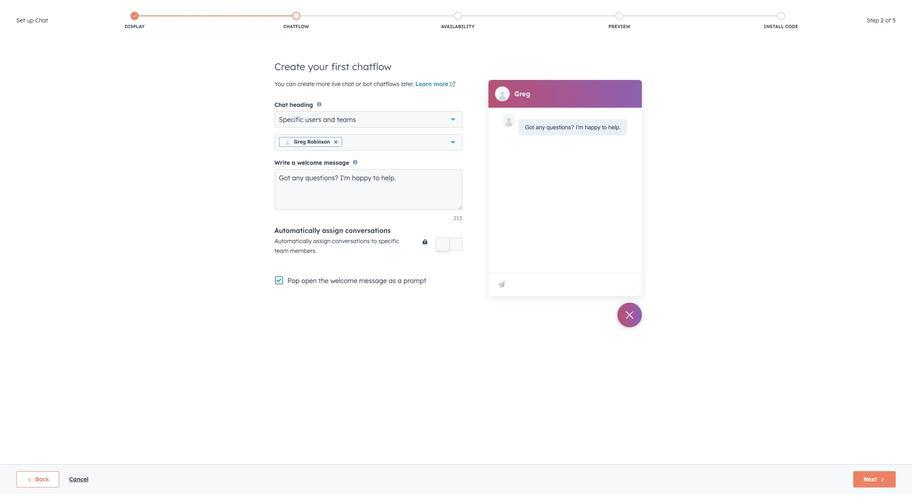 Task type: vqa. For each thing, say whether or not it's contained in the screenshot.
Press to sort. image
no



Task type: describe. For each thing, give the bounding box(es) containing it.
0 vertical spatial welcome
[[297, 159, 322, 167]]

0 horizontal spatial message
[[324, 159, 349, 167]]

open
[[302, 277, 317, 285]]

create your first chatflow
[[275, 60, 392, 73]]

step
[[867, 17, 880, 24]]

the
[[319, 277, 329, 285]]

display completed list item
[[54, 10, 216, 31]]

greg robinson button
[[275, 135, 463, 151]]

code
[[786, 24, 799, 29]]

next
[[864, 476, 878, 484]]

pop open the welcome message as a prompt
[[288, 277, 427, 285]]

preview list item
[[539, 10, 701, 31]]

preview
[[609, 24, 631, 29]]

1 menu item from the left
[[782, 20, 784, 33]]

1 horizontal spatial welcome
[[331, 277, 358, 285]]

write a welcome message
[[275, 159, 349, 167]]

learn more link
[[416, 80, 457, 90]]

hubspot link
[[10, 22, 31, 32]]

chatflow
[[352, 60, 392, 73]]

0 vertical spatial conversations
[[345, 227, 391, 235]]

sales
[[277, 7, 289, 13]]

213
[[454, 215, 463, 222]]

create
[[298, 80, 315, 88]]

robinson
[[308, 139, 330, 145]]

or inside marketing hub professional trial has ended. have questions or need help?
[[215, 6, 221, 13]]

display
[[125, 24, 145, 29]]

cancel
[[69, 476, 88, 484]]

and
[[323, 116, 335, 124]]

Write a welcome message text field
[[275, 169, 463, 210]]

users
[[305, 116, 322, 124]]

marketing
[[25, 6, 59, 14]]

prompt
[[404, 277, 427, 285]]

questions?
[[547, 124, 575, 131]]

install code list item
[[701, 10, 863, 31]]

any
[[536, 124, 545, 131]]

live
[[332, 80, 341, 88]]

ended.
[[147, 6, 169, 14]]

talk
[[260, 7, 269, 13]]

2
[[881, 17, 885, 24]]

upgrade
[[753, 25, 776, 31]]

automatically assign conversations automatically assign conversations to specific team members.
[[275, 227, 399, 255]]

later.
[[401, 80, 414, 88]]

trial
[[118, 6, 132, 14]]

greg for greg robinson
[[294, 139, 306, 145]]

2 automatically from the top
[[275, 238, 312, 245]]

back button
[[16, 472, 59, 488]]

you can create more live chat or bot chatflows later.
[[275, 80, 416, 88]]

first
[[331, 60, 350, 73]]

next button
[[854, 472, 896, 488]]

need
[[223, 6, 236, 13]]

can
[[286, 80, 296, 88]]

0 vertical spatial a
[[292, 159, 296, 167]]

heading
[[290, 101, 313, 109]]

talk to sales
[[260, 7, 289, 13]]

back
[[35, 476, 49, 484]]

got any questions? i'm happy to help.
[[525, 124, 621, 131]]

team
[[275, 247, 289, 255]]

talk to sales button
[[255, 5, 294, 16]]

specific users and teams
[[279, 116, 356, 124]]

your
[[308, 60, 329, 73]]

menu containing music
[[739, 20, 903, 33]]

1 vertical spatial assign
[[313, 238, 331, 245]]

marketing hub professional trial has ended. have questions or need help?
[[25, 6, 252, 14]]

cancel button
[[69, 475, 88, 485]]

link opens in a new window image
[[450, 82, 456, 88]]

happy
[[585, 124, 601, 131]]

to inside talk to sales button
[[271, 7, 275, 13]]

as
[[389, 277, 396, 285]]

members.
[[290, 247, 317, 255]]



Task type: locate. For each thing, give the bounding box(es) containing it.
1 horizontal spatial chat
[[275, 101, 288, 109]]

1 vertical spatial automatically
[[275, 238, 312, 245]]

you
[[275, 80, 285, 88]]

0 horizontal spatial welcome
[[297, 159, 322, 167]]

1 horizontal spatial to
[[372, 238, 377, 245]]

1 vertical spatial or
[[356, 80, 362, 88]]

0 vertical spatial or
[[215, 6, 221, 13]]

menu item right code
[[799, 20, 818, 33]]

hub
[[61, 6, 74, 14]]

more left link opens in a new window image
[[434, 80, 449, 88]]

message down close icon
[[324, 159, 349, 167]]

bot
[[363, 80, 372, 88]]

greg robinson
[[294, 139, 330, 145]]

or left need
[[215, 6, 221, 13]]

or left bot
[[356, 80, 362, 88]]

0 horizontal spatial menu item
[[782, 20, 784, 33]]

create
[[275, 60, 305, 73]]

welcome right the the
[[331, 277, 358, 285]]

help.
[[609, 124, 621, 131]]

availability
[[441, 24, 475, 29]]

chat heading
[[275, 101, 313, 109]]

upgrade link
[[740, 20, 781, 33]]

conversations up 'specific'
[[345, 227, 391, 235]]

teams
[[337, 116, 356, 124]]

calling icon image
[[788, 24, 795, 31]]

a right write
[[292, 159, 296, 167]]

set up chat
[[16, 17, 48, 24]]

message
[[324, 159, 349, 167], [359, 277, 387, 285]]

help?
[[237, 6, 252, 13]]

0 vertical spatial message
[[324, 159, 349, 167]]

questions
[[188, 6, 214, 13]]

chat inside heading
[[35, 17, 48, 24]]

1 vertical spatial to
[[602, 124, 607, 131]]

greg robinson image
[[867, 23, 874, 31]]

a right as
[[398, 277, 402, 285]]

1 vertical spatial chat
[[275, 101, 288, 109]]

write
[[275, 159, 290, 167]]

learn
[[416, 80, 432, 88]]

1 vertical spatial a
[[398, 277, 402, 285]]

list
[[54, 10, 863, 31]]

chat
[[35, 17, 48, 24], [275, 101, 288, 109]]

welcome
[[297, 159, 322, 167], [331, 277, 358, 285]]

or
[[215, 6, 221, 13], [356, 80, 362, 88]]

welcome down greg robinson
[[297, 159, 322, 167]]

menu item left calling icon dropdown button
[[782, 20, 784, 33]]

0 vertical spatial to
[[271, 7, 275, 13]]

1 horizontal spatial more
[[434, 80, 449, 88]]

0 horizontal spatial to
[[271, 7, 275, 13]]

0 horizontal spatial greg
[[294, 139, 306, 145]]

to inside automatically assign conversations automatically assign conversations to specific team members.
[[372, 238, 377, 245]]

1 horizontal spatial greg
[[515, 90, 531, 98]]

greg for greg
[[515, 90, 531, 98]]

1 horizontal spatial a
[[398, 277, 402, 285]]

1 vertical spatial conversations
[[332, 238, 370, 245]]

chatflow
[[284, 24, 309, 29]]

greg
[[515, 90, 531, 98], [294, 139, 306, 145]]

0 horizontal spatial a
[[292, 159, 296, 167]]

2 more from the left
[[434, 80, 449, 88]]

specific users and teams button
[[275, 112, 463, 128]]

to
[[271, 7, 275, 13], [602, 124, 607, 131], [372, 238, 377, 245]]

automatically
[[275, 227, 320, 235], [275, 238, 312, 245]]

more
[[316, 80, 330, 88], [434, 80, 449, 88]]

chat
[[342, 80, 354, 88]]

specific
[[379, 238, 399, 245]]

0 vertical spatial greg
[[515, 90, 531, 98]]

menu
[[739, 20, 903, 33]]

to left 'specific'
[[372, 238, 377, 245]]

to inside "agent says: got any questions? i'm happy to help." "element"
[[602, 124, 607, 131]]

calling icon button
[[785, 22, 798, 32]]

1 horizontal spatial or
[[356, 80, 362, 88]]

learn more
[[416, 80, 449, 88]]

1 vertical spatial welcome
[[331, 277, 358, 285]]

greg left robinson
[[294, 139, 306, 145]]

list containing display
[[54, 10, 863, 31]]

agent says: got any questions? i'm happy to help. element
[[525, 123, 621, 132]]

greg inside popup button
[[294, 139, 306, 145]]

of
[[886, 17, 892, 24]]

5
[[893, 17, 896, 24]]

0 horizontal spatial or
[[215, 6, 221, 13]]

step 2 of 5
[[867, 17, 896, 24]]

1 vertical spatial greg
[[294, 139, 306, 145]]

up
[[27, 17, 34, 24]]

0 vertical spatial automatically
[[275, 227, 320, 235]]

0 vertical spatial chat
[[35, 17, 48, 24]]

set up chat heading
[[16, 16, 48, 25]]

1 automatically from the top
[[275, 227, 320, 235]]

has
[[134, 6, 145, 14]]

0 vertical spatial assign
[[322, 227, 343, 235]]

music button
[[862, 20, 902, 33]]

menu item
[[782, 20, 784, 33], [799, 20, 818, 33]]

chatflow list item
[[216, 10, 377, 31]]

chat up specific
[[275, 101, 288, 109]]

chat down marketing
[[35, 17, 48, 24]]

2 vertical spatial to
[[372, 238, 377, 245]]

to right talk
[[271, 7, 275, 13]]

1 more from the left
[[316, 80, 330, 88]]

install
[[764, 24, 784, 29]]

availability list item
[[377, 10, 539, 31]]

2 horizontal spatial to
[[602, 124, 607, 131]]

1 horizontal spatial menu item
[[799, 20, 818, 33]]

have
[[172, 6, 186, 13]]

hubspot image
[[15, 22, 25, 32]]

pop
[[288, 277, 300, 285]]

specific
[[279, 116, 304, 124]]

a
[[292, 159, 296, 167], [398, 277, 402, 285]]

professional
[[76, 6, 116, 14]]

0 horizontal spatial chat
[[35, 17, 48, 24]]

more left 'live' on the left top of the page
[[316, 80, 330, 88]]

i'm
[[576, 124, 584, 131]]

link opens in a new window image
[[450, 80, 456, 90]]

conversations
[[345, 227, 391, 235], [332, 238, 370, 245]]

got
[[525, 124, 535, 131]]

assign
[[322, 227, 343, 235], [313, 238, 331, 245]]

conversations left 'specific'
[[332, 238, 370, 245]]

1 vertical spatial message
[[359, 277, 387, 285]]

set
[[16, 17, 25, 24]]

2 menu item from the left
[[799, 20, 818, 33]]

install code
[[764, 24, 799, 29]]

to left help.
[[602, 124, 607, 131]]

close image
[[334, 141, 338, 144]]

1 horizontal spatial message
[[359, 277, 387, 285]]

greg up the got
[[515, 90, 531, 98]]

message left as
[[359, 277, 387, 285]]

music
[[876, 24, 890, 30]]

chatflows
[[374, 80, 400, 88]]

0 horizontal spatial more
[[316, 80, 330, 88]]



